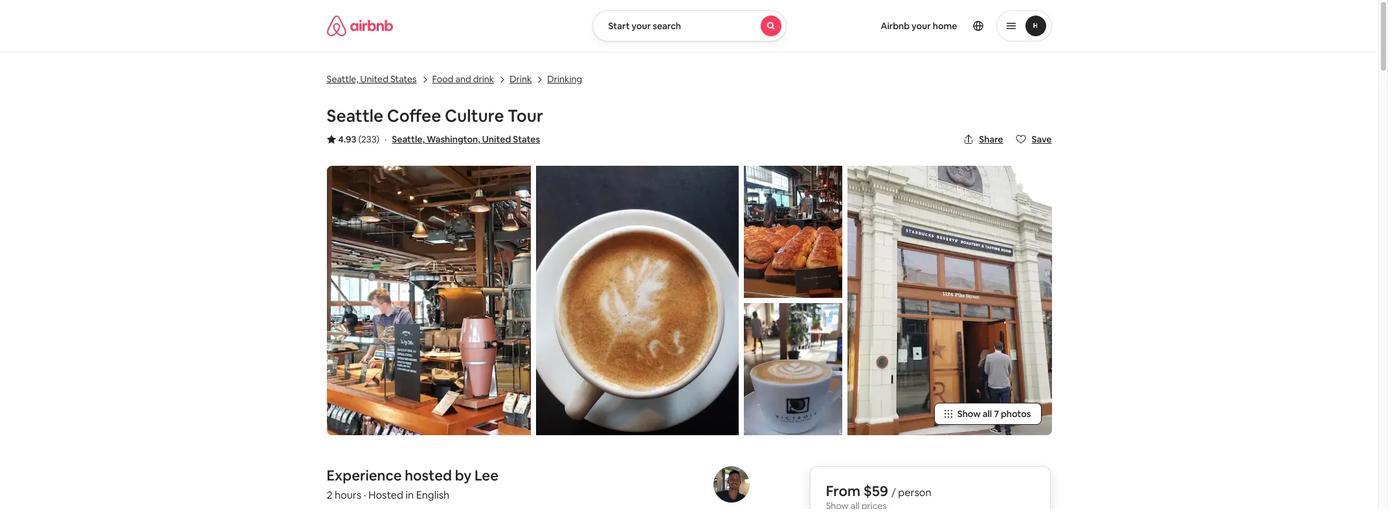 Task type: describe. For each thing, give the bounding box(es) containing it.
seattle
[[327, 105, 384, 127]]

1 vertical spatial states
[[513, 133, 540, 145]]

show all 7 photos
[[958, 408, 1032, 420]]

seattle, united states link
[[327, 72, 417, 86]]

share
[[980, 133, 1004, 145]]

show all 7 photos link
[[935, 403, 1042, 425]]

and
[[456, 73, 471, 85]]

from $59 / person
[[827, 482, 932, 500]]

start
[[609, 20, 630, 32]]

profile element
[[802, 0, 1052, 52]]

Start your search search field
[[592, 10, 787, 41]]

drink
[[473, 73, 494, 85]]

0 horizontal spatial united
[[361, 73, 389, 85]]

food
[[432, 73, 454, 85]]

drinking link
[[548, 72, 582, 86]]

home
[[933, 20, 958, 32]]

airbnb
[[881, 20, 910, 32]]

airbnb your home
[[881, 20, 958, 32]]

seattle, united states
[[327, 73, 417, 85]]

1 horizontal spatial united
[[482, 133, 511, 145]]

english
[[416, 488, 450, 502]]

food and drink link
[[432, 72, 494, 86]]

airbnb your home link
[[873, 12, 966, 40]]

7
[[994, 408, 999, 420]]

seattle coffee culture tour
[[327, 105, 544, 127]]

drinking
[[548, 73, 582, 85]]

hosted
[[405, 466, 452, 485]]

person
[[899, 486, 932, 499]]

save
[[1032, 133, 1052, 145]]

0 horizontal spatial seattle,
[[327, 73, 359, 85]]

seattle, washington, united states link
[[392, 133, 540, 145]]

0 vertical spatial states
[[391, 73, 417, 85]]



Task type: vqa. For each thing, say whether or not it's contained in the screenshot.
bottommost States
yes



Task type: locate. For each thing, give the bounding box(es) containing it.
hours
[[335, 488, 362, 502]]

· seattle, washington, united states
[[385, 133, 540, 145]]

united up 'seattle'
[[361, 73, 389, 85]]

search
[[653, 20, 682, 32]]

experience
[[327, 466, 402, 485]]

in
[[406, 488, 414, 502]]

1 your from the left
[[632, 20, 651, 32]]

coffee
[[387, 105, 441, 127]]

0 horizontal spatial your
[[632, 20, 651, 32]]

0 horizontal spatial ·
[[364, 488, 366, 502]]

save button
[[1012, 128, 1058, 150]]

states down 'tour'
[[513, 133, 540, 145]]

0 vertical spatial united
[[361, 73, 389, 85]]

2 your from the left
[[912, 20, 931, 32]]

food and drink
[[432, 73, 494, 85]]

· right hours
[[364, 488, 366, 502]]

experience hosted by lee 2 hours · hosted in english
[[327, 466, 499, 502]]

your inside the profile element
[[912, 20, 931, 32]]

experience photo 1 image
[[536, 166, 739, 435], [536, 166, 739, 435]]

1 horizontal spatial ·
[[385, 133, 387, 145]]

1 horizontal spatial states
[[513, 133, 540, 145]]

by lee
[[455, 466, 499, 485]]

photos
[[1001, 408, 1032, 420]]

states
[[391, 73, 417, 85], [513, 133, 540, 145]]

from
[[827, 482, 861, 500]]

your for airbnb
[[912, 20, 931, 32]]

0 vertical spatial ·
[[385, 133, 387, 145]]

start your search button
[[592, 10, 787, 41]]

seattle,
[[327, 73, 359, 85], [392, 133, 425, 145]]

united
[[361, 73, 389, 85], [482, 133, 511, 145]]

your left home
[[912, 20, 931, 32]]

1 vertical spatial ·
[[364, 488, 366, 502]]

0 horizontal spatial states
[[391, 73, 417, 85]]

1 horizontal spatial your
[[912, 20, 931, 32]]

tour
[[508, 105, 544, 127]]

experience cover photo image
[[327, 166, 531, 435], [327, 166, 531, 435]]

experience photo 3 image
[[744, 303, 843, 435], [744, 303, 843, 435]]

show
[[958, 408, 981, 420]]

·
[[385, 133, 387, 145], [364, 488, 366, 502]]

1 vertical spatial united
[[482, 133, 511, 145]]

experience photo 4 image
[[848, 166, 1052, 435], [848, 166, 1052, 435]]

2
[[327, 488, 333, 502]]

(233)
[[359, 133, 380, 145]]

united down culture
[[482, 133, 511, 145]]

· right (233)
[[385, 133, 387, 145]]

culture
[[445, 105, 504, 127]]

seattle, up 'seattle'
[[327, 73, 359, 85]]

start your search
[[609, 20, 682, 32]]

experience photo 2 image
[[744, 166, 843, 298], [744, 166, 843, 298]]

4.93
[[338, 133, 357, 145]]

your inside button
[[632, 20, 651, 32]]

1 vertical spatial seattle,
[[392, 133, 425, 145]]

your
[[632, 20, 651, 32], [912, 20, 931, 32]]

/
[[892, 486, 897, 499]]

washington,
[[427, 133, 481, 145]]

· inside experience hosted by lee 2 hours · hosted in english
[[364, 488, 366, 502]]

learn more about the host, lee. image
[[714, 466, 750, 503], [714, 466, 750, 503]]

4.93 (233)
[[338, 133, 380, 145]]

drink link
[[510, 72, 532, 86]]

states up coffee
[[391, 73, 417, 85]]

all
[[983, 408, 993, 420]]

$59
[[864, 482, 889, 500]]

1 horizontal spatial seattle,
[[392, 133, 425, 145]]

your for start
[[632, 20, 651, 32]]

your right start
[[632, 20, 651, 32]]

0 vertical spatial seattle,
[[327, 73, 359, 85]]

seattle, down coffee
[[392, 133, 425, 145]]

share button
[[959, 128, 1009, 150]]

hosted
[[369, 488, 404, 502]]

drink
[[510, 73, 532, 85]]



